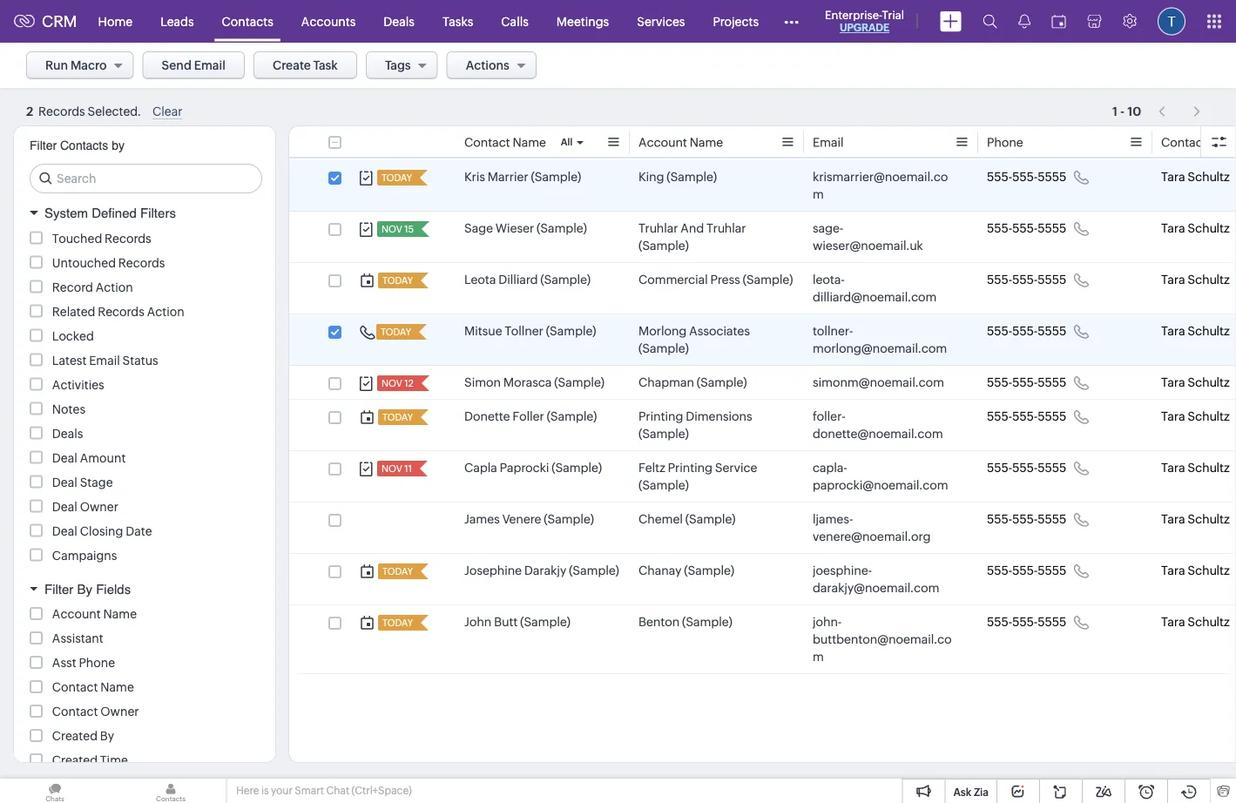 Task type: vqa. For each thing, say whether or not it's contained in the screenshot.


Task type: locate. For each thing, give the bounding box(es) containing it.
navigation
[[1151, 95, 1211, 120], [1151, 99, 1211, 124]]

simonm@noemail.com
[[813, 376, 945, 390]]

(sample) right chanay
[[685, 564, 735, 578]]

darakjy@noemail.com
[[813, 581, 940, 595]]

ask
[[954, 787, 972, 799]]

owner
[[80, 500, 118, 514], [100, 705, 139, 719]]

1 horizontal spatial contact name
[[465, 136, 547, 150]]

6 555-555-5555 from the top
[[988, 410, 1067, 424]]

owner up closing
[[80, 500, 118, 514]]

0 vertical spatial nov
[[382, 224, 403, 235]]

2 vertical spatial records
[[98, 305, 145, 319]]

sage-
[[813, 221, 844, 235]]

chanay
[[639, 564, 682, 578]]

7 5555 from the top
[[1038, 461, 1067, 475]]

king
[[639, 170, 665, 184]]

today link for leota
[[378, 273, 415, 289]]

run macro button
[[26, 51, 134, 79]]

meetings link
[[543, 0, 624, 42]]

printing inside printing dimensions (sample)
[[639, 410, 684, 424]]

1 horizontal spatial by
[[100, 730, 114, 744]]

profile element
[[1148, 0, 1197, 42]]

row group containing kris marrier (sample)
[[289, 160, 1237, 675]]

(sample) right butt on the left bottom of the page
[[521, 615, 571, 629]]

contacts link
[[208, 0, 288, 42]]

contact own
[[1162, 136, 1237, 150]]

venere
[[503, 513, 542, 527]]

filter
[[30, 139, 57, 153], [44, 582, 74, 597]]

1 vertical spatial m
[[813, 650, 825, 664]]

10
[[1128, 101, 1142, 115], [1128, 104, 1142, 118]]

email right latest
[[89, 353, 120, 367]]

tara for simonm@noemail.com
[[1162, 376, 1186, 390]]

today link for john
[[378, 615, 415, 631]]

Other Modules field
[[773, 7, 811, 35]]

(sample) right venere
[[544, 513, 594, 527]]

time
[[100, 754, 128, 768]]

2 navigation from the top
[[1151, 99, 1211, 124]]

account name down filter by fields
[[52, 608, 137, 622]]

1 horizontal spatial truhlar
[[707, 221, 747, 235]]

0 vertical spatial filter
[[30, 139, 57, 153]]

james
[[465, 513, 500, 527]]

amount
[[80, 451, 126, 465]]

records down record action
[[98, 305, 145, 319]]

1 created from the top
[[52, 730, 98, 744]]

2 5555 from the top
[[1038, 221, 1067, 235]]

9 schultz from the top
[[1189, 564, 1231, 578]]

task
[[313, 58, 338, 72]]

1 horizontal spatial action
[[147, 305, 184, 319]]

1 vertical spatial printing
[[668, 461, 713, 475]]

7 tara from the top
[[1162, 461, 1186, 475]]

(sample) right darakjy
[[569, 564, 620, 578]]

- for first navigation from the bottom
[[1121, 104, 1126, 118]]

home
[[98, 14, 133, 28]]

0 vertical spatial action
[[96, 280, 133, 294]]

wieser@noemail.uk
[[813, 239, 924, 253]]

3 deal from the top
[[52, 500, 77, 514]]

1 horizontal spatial deals
[[384, 14, 415, 28]]

5555 for tollner- morlong@noemail.com
[[1038, 324, 1067, 338]]

2 horizontal spatial email
[[813, 136, 844, 150]]

and
[[681, 221, 705, 235]]

meetings
[[557, 14, 610, 28]]

your
[[271, 785, 293, 797]]

create
[[273, 58, 311, 72]]

(sample) inside printing dimensions (sample)
[[639, 427, 689, 441]]

(sample) down morlong
[[639, 342, 689, 356]]

printing inside feltz printing service (sample)
[[668, 461, 713, 475]]

3 555-555-5555 from the top
[[988, 273, 1067, 287]]

m up the sage-
[[813, 187, 825, 201]]

contact name up marrier
[[465, 136, 547, 150]]

0 vertical spatial m
[[813, 187, 825, 201]]

1 1 - 10 from the top
[[1113, 101, 1142, 115]]

filter contacts by
[[30, 139, 125, 153]]

actions
[[466, 58, 510, 72]]

6 tara from the top
[[1162, 410, 1186, 424]]

1 schultz from the top
[[1189, 170, 1231, 184]]

4 deal from the top
[[52, 524, 77, 538]]

2 tara schultz from the top
[[1162, 221, 1231, 235]]

account up assistant
[[52, 608, 101, 622]]

(sample) down all
[[531, 170, 582, 184]]

tara for foller- donette@noemail.com
[[1162, 410, 1186, 424]]

3 schultz from the top
[[1189, 273, 1231, 287]]

tara for sage- wieser@noemail.uk
[[1162, 221, 1186, 235]]

7 schultz from the top
[[1189, 461, 1231, 475]]

1 tara schultz from the top
[[1162, 170, 1231, 184]]

3 tara schultz from the top
[[1162, 273, 1231, 287]]

chapman (sample)
[[639, 376, 748, 390]]

9 tara schultz from the top
[[1162, 564, 1231, 578]]

is
[[261, 785, 269, 797]]

created up the created time
[[52, 730, 98, 744]]

nov left the 15
[[382, 224, 403, 235]]

1 horizontal spatial contacts
[[222, 14, 274, 28]]

account up king on the top right
[[639, 136, 688, 150]]

1 vertical spatial nov
[[382, 378, 403, 389]]

3 nov from the top
[[382, 464, 403, 475]]

10 schultz from the top
[[1189, 615, 1231, 629]]

schultz for john- buttbenton@noemail.co m
[[1189, 615, 1231, 629]]

date
[[126, 524, 152, 538]]

deals up tags
[[384, 14, 415, 28]]

joesphine- darakjy@noemail.com link
[[813, 562, 953, 597]]

today for john butt (sample)
[[383, 618, 413, 629]]

(sample) right morasca on the top of page
[[555, 376, 605, 390]]

today
[[382, 173, 412, 184], [383, 275, 413, 286], [381, 327, 412, 338], [383, 412, 413, 423], [383, 567, 413, 578], [383, 618, 413, 629]]

today for mitsue tollner (sample)
[[381, 327, 412, 338]]

(sample) up dimensions
[[697, 376, 748, 390]]

1 vertical spatial account
[[52, 608, 101, 622]]

1 deal from the top
[[52, 451, 77, 465]]

capla paprocki (sample) link
[[465, 459, 602, 477]]

calls
[[501, 14, 529, 28]]

1 horizontal spatial email
[[194, 58, 226, 72]]

1 horizontal spatial account
[[639, 136, 688, 150]]

555-
[[988, 170, 1013, 184], [1013, 170, 1038, 184], [988, 221, 1013, 235], [1013, 221, 1038, 235], [988, 273, 1013, 287], [1013, 273, 1038, 287], [988, 324, 1013, 338], [1013, 324, 1038, 338], [988, 376, 1013, 390], [1013, 376, 1038, 390], [988, 410, 1013, 424], [1013, 410, 1038, 424], [988, 461, 1013, 475], [1013, 461, 1038, 475], [988, 513, 1013, 527], [1013, 513, 1038, 527], [988, 564, 1013, 578], [1013, 564, 1038, 578], [988, 615, 1013, 629], [1013, 615, 1038, 629]]

schultz for sage- wieser@noemail.uk
[[1189, 221, 1231, 235]]

0 vertical spatial records
[[105, 231, 151, 245]]

contact down asst phone
[[52, 681, 98, 695]]

records for touched
[[105, 231, 151, 245]]

5 555-555-5555 from the top
[[988, 376, 1067, 390]]

(sample) down and
[[639, 239, 689, 253]]

press
[[711, 273, 741, 287]]

clear
[[153, 105, 183, 119]]

tara for john- buttbenton@noemail.co m
[[1162, 615, 1186, 629]]

0 horizontal spatial by
[[77, 582, 92, 597]]

by
[[77, 582, 92, 597], [100, 730, 114, 744]]

chapman
[[639, 376, 695, 390]]

deal up deal stage at the left bottom
[[52, 451, 77, 465]]

macro
[[71, 58, 107, 72]]

joesphine-
[[813, 564, 873, 578]]

action
[[96, 280, 133, 294], [147, 305, 184, 319]]

(sample) right press
[[743, 273, 794, 287]]

m down 'john-'
[[813, 650, 825, 664]]

owner up created by
[[100, 705, 139, 719]]

8 tara from the top
[[1162, 513, 1186, 527]]

4 tara from the top
[[1162, 324, 1186, 338]]

(sample) right the benton
[[683, 615, 733, 629]]

(sample) right king on the top right
[[667, 170, 717, 184]]

deal left stage
[[52, 476, 77, 489]]

contacts up create on the left top of the page
[[222, 14, 274, 28]]

email inside button
[[194, 58, 226, 72]]

create menu element
[[930, 0, 973, 42]]

email
[[194, 58, 226, 72], [813, 136, 844, 150], [89, 353, 120, 367]]

1 vertical spatial phone
[[79, 656, 115, 670]]

(sample) inside "link"
[[547, 410, 597, 424]]

records down touched records
[[118, 256, 165, 270]]

8 tara schultz from the top
[[1162, 513, 1231, 527]]

selected.
[[88, 105, 141, 119]]

5555 for krismarrier@noemail.co m
[[1038, 170, 1067, 184]]

donette
[[465, 410, 510, 424]]

0 vertical spatial owner
[[80, 500, 118, 514]]

morlong
[[639, 324, 687, 338]]

printing down chapman
[[639, 410, 684, 424]]

contact
[[465, 136, 510, 150], [1162, 136, 1208, 150], [52, 681, 98, 695], [52, 705, 98, 719]]

1 vertical spatial deals
[[52, 427, 83, 441]]

truhlar right and
[[707, 221, 747, 235]]

555-555-5555 for joesphine- darakjy@noemail.com
[[988, 564, 1067, 578]]

2 10 from the top
[[1128, 104, 1142, 118]]

0 vertical spatial created
[[52, 730, 98, 744]]

nov 12
[[382, 378, 414, 389]]

schultz for ljames- venere@noemail.org
[[1189, 513, 1231, 527]]

6 tara schultz from the top
[[1162, 410, 1231, 424]]

tara schultz for ljames- venere@noemail.org
[[1162, 513, 1231, 527]]

deal down deal stage at the left bottom
[[52, 500, 77, 514]]

2 created from the top
[[52, 754, 98, 768]]

sage wieser (sample) link
[[465, 220, 587, 237]]

chemel (sample)
[[639, 513, 736, 527]]

9 tara from the top
[[1162, 564, 1186, 578]]

account name up king (sample) link
[[639, 136, 724, 150]]

records down defined on the left top
[[105, 231, 151, 245]]

nov 12 link
[[377, 376, 416, 391]]

nov inside nov 11 link
[[382, 464, 403, 475]]

created for created by
[[52, 730, 98, 744]]

nov 11 link
[[377, 461, 414, 477]]

krismarrier@noemail.co
[[813, 170, 949, 184]]

nov inside nov 15 link
[[382, 224, 403, 235]]

filter for filter by fields
[[44, 582, 74, 597]]

schultz for leota- dilliard@noemail.com
[[1189, 273, 1231, 287]]

printing right feltz
[[668, 461, 713, 475]]

1 vertical spatial by
[[100, 730, 114, 744]]

2 1 - 10 from the top
[[1113, 104, 1142, 118]]

6 schultz from the top
[[1189, 410, 1231, 424]]

filter inside "dropdown button"
[[44, 582, 74, 597]]

3 5555 from the top
[[1038, 273, 1067, 287]]

own
[[1210, 136, 1237, 150]]

7 555-555-5555 from the top
[[988, 461, 1067, 475]]

4 5555 from the top
[[1038, 324, 1067, 338]]

king (sample) link
[[639, 168, 717, 186]]

555-555-5555 for simonm@noemail.com
[[988, 376, 1067, 390]]

deals down notes
[[52, 427, 83, 441]]

contact up created by
[[52, 705, 98, 719]]

10 5555 from the top
[[1038, 615, 1067, 629]]

services link
[[624, 0, 700, 42]]

deals
[[384, 14, 415, 28], [52, 427, 83, 441]]

1 vertical spatial contact name
[[52, 681, 134, 695]]

1 horizontal spatial phone
[[988, 136, 1024, 150]]

1 navigation from the top
[[1151, 95, 1211, 120]]

schultz for foller- donette@noemail.com
[[1189, 410, 1231, 424]]

555-555-5555 for leota- dilliard@noemail.com
[[988, 273, 1067, 287]]

2 vertical spatial email
[[89, 353, 120, 367]]

0 vertical spatial email
[[194, 58, 226, 72]]

0 horizontal spatial contact name
[[52, 681, 134, 695]]

1 vertical spatial owner
[[100, 705, 139, 719]]

tara schultz for capla- paprocki@noemail.com
[[1162, 461, 1231, 475]]

m inside john- buttbenton@noemail.co m
[[813, 650, 825, 664]]

deal up campaigns
[[52, 524, 77, 538]]

2 m from the top
[[813, 650, 825, 664]]

accounts
[[301, 14, 356, 28]]

1 horizontal spatial account name
[[639, 136, 724, 150]]

schultz
[[1189, 170, 1231, 184], [1189, 221, 1231, 235], [1189, 273, 1231, 287], [1189, 324, 1231, 338], [1189, 376, 1231, 390], [1189, 410, 1231, 424], [1189, 461, 1231, 475], [1189, 513, 1231, 527], [1189, 564, 1231, 578], [1189, 615, 1231, 629]]

0 vertical spatial account name
[[639, 136, 724, 150]]

ljames-
[[813, 513, 854, 527]]

2 - from the top
[[1121, 104, 1126, 118]]

nov inside nov 12 link
[[382, 378, 403, 389]]

(sample) right wieser
[[537, 221, 587, 235]]

schultz for tollner- morlong@noemail.com
[[1189, 324, 1231, 338]]

1 tara from the top
[[1162, 170, 1186, 184]]

0 horizontal spatial account
[[52, 608, 101, 622]]

truhlar left and
[[639, 221, 679, 235]]

email right send
[[194, 58, 226, 72]]

phone
[[988, 136, 1024, 150], [79, 656, 115, 670]]

schultz for joesphine- darakjy@noemail.com
[[1189, 564, 1231, 578]]

tara schultz for sage- wieser@noemail.uk
[[1162, 221, 1231, 235]]

(sample) down feltz printing service (sample) link
[[686, 513, 736, 527]]

contact up kris
[[465, 136, 510, 150]]

action up related records action
[[96, 280, 133, 294]]

(sample) down feltz
[[639, 479, 689, 493]]

1 - from the top
[[1121, 101, 1126, 115]]

deal for deal owner
[[52, 500, 77, 514]]

1 vertical spatial contacts
[[60, 139, 108, 153]]

5555 for sage- wieser@noemail.uk
[[1038, 221, 1067, 235]]

action up status
[[147, 305, 184, 319]]

9 5555 from the top
[[1038, 564, 1067, 578]]

row group
[[289, 160, 1237, 675]]

tara schultz for tollner- morlong@noemail.com
[[1162, 324, 1231, 338]]

0 horizontal spatial phone
[[79, 656, 115, 670]]

records
[[38, 105, 85, 119]]

5 schultz from the top
[[1189, 376, 1231, 390]]

1 5555 from the top
[[1038, 170, 1067, 184]]

8 schultz from the top
[[1189, 513, 1231, 527]]

filter down campaigns
[[44, 582, 74, 597]]

tara for krismarrier@noemail.co m
[[1162, 170, 1186, 184]]

printing
[[639, 410, 684, 424], [668, 461, 713, 475]]

0 horizontal spatial truhlar
[[639, 221, 679, 235]]

5 tara from the top
[[1162, 376, 1186, 390]]

filter down 2
[[30, 139, 57, 153]]

today link
[[377, 170, 414, 186], [378, 273, 415, 289], [377, 324, 413, 340], [378, 410, 415, 425], [378, 564, 415, 580], [378, 615, 415, 631]]

paprocki@noemail.com
[[813, 479, 949, 493]]

10 555-555-5555 from the top
[[988, 615, 1067, 629]]

owner for contact owner
[[100, 705, 139, 719]]

nov left 12
[[382, 378, 403, 389]]

tasks
[[443, 14, 474, 28]]

run
[[45, 58, 68, 72]]

5 tara schultz from the top
[[1162, 376, 1231, 390]]

(sample) up feltz
[[639, 427, 689, 441]]

(sample) right paprocki
[[552, 461, 602, 475]]

0 horizontal spatial email
[[89, 353, 120, 367]]

projects
[[713, 14, 759, 28]]

10 tara from the top
[[1162, 615, 1186, 629]]

mitsue tollner (sample)
[[465, 324, 597, 338]]

record action
[[52, 280, 133, 294]]

(sample) inside truhlar and truhlar (sample)
[[639, 239, 689, 253]]

associates
[[690, 324, 751, 338]]

today link for kris
[[377, 170, 414, 186]]

8 5555 from the top
[[1038, 513, 1067, 527]]

1 vertical spatial created
[[52, 754, 98, 768]]

by left fields
[[77, 582, 92, 597]]

10 tara schultz from the top
[[1162, 615, 1231, 629]]

0 vertical spatial contact name
[[465, 136, 547, 150]]

dilliard
[[499, 273, 538, 287]]

contact name up contact owner at the left of page
[[52, 681, 134, 695]]

today for josephine darakjy (sample)
[[383, 567, 413, 578]]

4 555-555-5555 from the top
[[988, 324, 1067, 338]]

4 schultz from the top
[[1189, 324, 1231, 338]]

today link for mitsue
[[377, 324, 413, 340]]

send email button
[[143, 51, 245, 79]]

2 vertical spatial nov
[[382, 464, 403, 475]]

(sample) right dilliard
[[541, 273, 591, 287]]

555-555-5555 for krismarrier@noemail.co m
[[988, 170, 1067, 184]]

1 555-555-5555 from the top
[[988, 170, 1067, 184]]

0 vertical spatial account
[[639, 136, 688, 150]]

0 vertical spatial printing
[[639, 410, 684, 424]]

3 tara from the top
[[1162, 273, 1186, 287]]

2 tara from the top
[[1162, 221, 1186, 235]]

1 vertical spatial account name
[[52, 608, 137, 622]]

5 5555 from the top
[[1038, 376, 1067, 390]]

1 vertical spatial records
[[118, 256, 165, 270]]

4 tara schultz from the top
[[1162, 324, 1231, 338]]

name up contact owner at the left of page
[[100, 681, 134, 695]]

latest
[[52, 353, 87, 367]]

1 vertical spatial email
[[813, 136, 844, 150]]

email for latest email status
[[89, 353, 120, 367]]

1 nov from the top
[[382, 224, 403, 235]]

records for related
[[98, 305, 145, 319]]

contacts image
[[116, 779, 226, 804]]

1 vertical spatial filter
[[44, 582, 74, 597]]

email up krismarrier@noemail.co
[[813, 136, 844, 150]]

touched
[[52, 231, 102, 245]]

2 555-555-5555 from the top
[[988, 221, 1067, 235]]

2 schultz from the top
[[1189, 221, 1231, 235]]

tara for capla- paprocki@noemail.com
[[1162, 461, 1186, 475]]

run macro
[[45, 58, 107, 72]]

system defined filters button
[[14, 198, 275, 229]]

5555 for foller- donette@noemail.com
[[1038, 410, 1067, 424]]

tollner-
[[813, 324, 854, 338]]

ljames- venere@noemail.org link
[[813, 511, 953, 546]]

created down created by
[[52, 754, 98, 768]]

(sample) right foller
[[547, 410, 597, 424]]

assistant
[[52, 632, 103, 646]]

7 tara schultz from the top
[[1162, 461, 1231, 475]]

create menu image
[[941, 11, 962, 32]]

5555 for capla- paprocki@noemail.com
[[1038, 461, 1067, 475]]

deal for deal amount
[[52, 451, 77, 465]]

john-
[[813, 615, 842, 629]]

tara schultz for joesphine- darakjy@noemail.com
[[1162, 564, 1231, 578]]

1 m from the top
[[813, 187, 825, 201]]

nov left '11'
[[382, 464, 403, 475]]

name up king (sample) link
[[690, 136, 724, 150]]

8 555-555-5555 from the top
[[988, 513, 1067, 527]]

search element
[[973, 0, 1009, 43]]

nov
[[382, 224, 403, 235], [382, 378, 403, 389], [382, 464, 403, 475]]

nov for simon
[[382, 378, 403, 389]]

2 nov from the top
[[382, 378, 403, 389]]

contacts down 2 records selected. at the left top of the page
[[60, 139, 108, 153]]

by inside "dropdown button"
[[77, 582, 92, 597]]

2 deal from the top
[[52, 476, 77, 489]]

by up "time"
[[100, 730, 114, 744]]

system defined filters
[[44, 206, 176, 221]]

0 horizontal spatial action
[[96, 280, 133, 294]]

6 5555 from the top
[[1038, 410, 1067, 424]]

0 vertical spatial by
[[77, 582, 92, 597]]

9 555-555-5555 from the top
[[988, 564, 1067, 578]]



Task type: describe. For each thing, give the bounding box(es) containing it.
deal for deal stage
[[52, 476, 77, 489]]

filter by fields
[[44, 582, 131, 597]]

chemel (sample) link
[[639, 511, 736, 528]]

sage wieser (sample)
[[465, 221, 587, 235]]

deal owner
[[52, 500, 118, 514]]

1 - 10 for second navigation from the bottom of the page
[[1113, 101, 1142, 115]]

(sample) inside morlong associates (sample)
[[639, 342, 689, 356]]

foller- donette@noemail.com link
[[813, 408, 953, 443]]

darakjy
[[525, 564, 567, 578]]

simon
[[465, 376, 501, 390]]

today link for donette
[[378, 410, 415, 425]]

tara for leota- dilliard@noemail.com
[[1162, 273, 1186, 287]]

0 horizontal spatial account name
[[52, 608, 137, 622]]

foller- donette@noemail.com
[[813, 410, 944, 441]]

5555 for simonm@noemail.com
[[1038, 376, 1067, 390]]

Search text field
[[31, 165, 262, 193]]

deal for deal closing date
[[52, 524, 77, 538]]

wieser
[[496, 221, 535, 235]]

simon morasca (sample)
[[465, 376, 605, 390]]

leota- dilliard@noemail.com link
[[813, 271, 953, 306]]

(ctrl+space)
[[352, 785, 412, 797]]

capla- paprocki@noemail.com link
[[813, 459, 953, 494]]

printing dimensions (sample)
[[639, 410, 753, 441]]

tags
[[385, 58, 411, 72]]

james venere (sample)
[[465, 513, 594, 527]]

fields
[[96, 582, 131, 597]]

nov 15
[[382, 224, 414, 235]]

profile image
[[1159, 7, 1186, 35]]

zia
[[975, 787, 989, 799]]

nov 11
[[382, 464, 412, 475]]

josephine
[[465, 564, 522, 578]]

1 - 10 for first navigation from the bottom
[[1113, 104, 1142, 118]]

tara for joesphine- darakjy@noemail.com
[[1162, 564, 1186, 578]]

created by
[[52, 730, 114, 744]]

donette foller (sample) link
[[465, 408, 597, 425]]

m inside 'krismarrier@noemail.co m'
[[813, 187, 825, 201]]

josephine darakjy (sample)
[[465, 564, 620, 578]]

stage
[[80, 476, 113, 489]]

5555 for leota- dilliard@noemail.com
[[1038, 273, 1067, 287]]

1 vertical spatial action
[[147, 305, 184, 319]]

benton
[[639, 615, 680, 629]]

capla paprocki (sample)
[[465, 461, 602, 475]]

2 1 from the top
[[1113, 104, 1118, 118]]

john butt (sample)
[[465, 615, 571, 629]]

feltz printing service (sample) link
[[639, 459, 796, 494]]

kris
[[465, 170, 486, 184]]

campaigns
[[52, 549, 117, 563]]

donette foller (sample)
[[465, 410, 597, 424]]

joesphine- darakjy@noemail.com
[[813, 564, 940, 595]]

dimensions
[[686, 410, 753, 424]]

mitsue
[[465, 324, 503, 338]]

capla- paprocki@noemail.com
[[813, 461, 949, 493]]

555-555-5555 for ljames- venere@noemail.org
[[988, 513, 1067, 527]]

today for donette foller (sample)
[[383, 412, 413, 423]]

0 vertical spatial deals
[[384, 14, 415, 28]]

0 horizontal spatial deals
[[52, 427, 83, 441]]

tollner
[[505, 324, 544, 338]]

tara schultz for john- buttbenton@noemail.co m
[[1162, 615, 1231, 629]]

leota dilliard (sample) link
[[465, 271, 591, 289]]

truhlar and truhlar (sample) link
[[639, 220, 796, 255]]

555-555-5555 for foller- donette@noemail.com
[[988, 410, 1067, 424]]

schultz for simonm@noemail.com
[[1189, 376, 1231, 390]]

service
[[716, 461, 758, 475]]

email for send email
[[194, 58, 226, 72]]

leads link
[[147, 0, 208, 42]]

kris marrier (sample)
[[465, 170, 582, 184]]

tara schultz for foller- donette@noemail.com
[[1162, 410, 1231, 424]]

- for second navigation from the bottom of the page
[[1121, 101, 1126, 115]]

1 1 from the top
[[1113, 101, 1118, 115]]

tara for tollner- morlong@noemail.com
[[1162, 324, 1186, 338]]

filter for filter contacts by
[[30, 139, 57, 153]]

sage
[[465, 221, 493, 235]]

tara schultz for krismarrier@noemail.co m
[[1162, 170, 1231, 184]]

chanay (sample)
[[639, 564, 735, 578]]

filters
[[140, 206, 176, 221]]

kris marrier (sample) link
[[465, 168, 582, 186]]

5555 for ljames- venere@noemail.org
[[1038, 513, 1067, 527]]

system
[[44, 206, 88, 221]]

contact owner
[[52, 705, 139, 719]]

5555 for john- buttbenton@noemail.co m
[[1038, 615, 1067, 629]]

projects link
[[700, 0, 773, 42]]

trial
[[883, 8, 905, 21]]

0 vertical spatial contacts
[[222, 14, 274, 28]]

feltz printing service (sample)
[[639, 461, 758, 493]]

555-555-5555 for tollner- morlong@noemail.com
[[988, 324, 1067, 338]]

capla-
[[813, 461, 848, 475]]

chats image
[[0, 779, 110, 804]]

crm link
[[14, 12, 77, 30]]

related records action
[[52, 305, 184, 319]]

nov for sage
[[382, 224, 403, 235]]

today for leota dilliard (sample)
[[383, 275, 413, 286]]

schultz for capla- paprocki@noemail.com
[[1189, 461, 1231, 475]]

5555 for joesphine- darakjy@noemail.com
[[1038, 564, 1067, 578]]

by for filter
[[77, 582, 92, 597]]

here
[[236, 785, 259, 797]]

name down fields
[[103, 608, 137, 622]]

name up kris marrier (sample) 'link'
[[513, 136, 547, 150]]

tara for ljames- venere@noemail.org
[[1162, 513, 1186, 527]]

2 truhlar from the left
[[707, 221, 747, 235]]

nov for capla
[[382, 464, 403, 475]]

tara schultz for leota- dilliard@noemail.com
[[1162, 273, 1231, 287]]

signals image
[[1019, 14, 1031, 29]]

by for created
[[100, 730, 114, 744]]

0 vertical spatial phone
[[988, 136, 1024, 150]]

today link for josephine
[[378, 564, 415, 580]]

(sample) inside feltz printing service (sample)
[[639, 479, 689, 493]]

1 truhlar from the left
[[639, 221, 679, 235]]

contact left own
[[1162, 136, 1208, 150]]

owner for deal owner
[[80, 500, 118, 514]]

555-555-5555 for sage- wieser@noemail.uk
[[988, 221, 1067, 235]]

calendar image
[[1052, 14, 1067, 28]]

(sample) right tollner
[[546, 324, 597, 338]]

leads
[[161, 14, 194, 28]]

commercial press (sample)
[[639, 273, 794, 287]]

here is your smart chat (ctrl+space)
[[236, 785, 412, 797]]

deal closing date
[[52, 524, 152, 538]]

created for created time
[[52, 754, 98, 768]]

send
[[162, 58, 192, 72]]

tollner- morlong@noemail.com link
[[813, 323, 953, 357]]

simonm@noemail.com link
[[813, 374, 945, 391]]

deal amount
[[52, 451, 126, 465]]

0 horizontal spatial contacts
[[60, 139, 108, 153]]

today for kris marrier (sample)
[[382, 173, 412, 184]]

schultz for krismarrier@noemail.co m
[[1189, 170, 1231, 184]]

enterprise-
[[826, 8, 883, 21]]

deals link
[[370, 0, 429, 42]]

john butt (sample) link
[[465, 614, 571, 631]]

signals element
[[1009, 0, 1042, 43]]

related
[[52, 305, 95, 319]]

create task
[[273, 58, 338, 72]]

tara schultz for simonm@noemail.com
[[1162, 376, 1231, 390]]

closing
[[80, 524, 123, 538]]

locked
[[52, 329, 94, 343]]

tollner- morlong@noemail.com
[[813, 324, 948, 356]]

2
[[26, 105, 33, 119]]

555-555-5555 for capla- paprocki@noemail.com
[[988, 461, 1067, 475]]

latest email status
[[52, 353, 158, 367]]

create task button
[[254, 51, 357, 79]]

records for untouched
[[118, 256, 165, 270]]

tasks link
[[429, 0, 488, 42]]

benton (sample)
[[639, 615, 733, 629]]

venere@noemail.org
[[813, 530, 931, 544]]

1 10 from the top
[[1128, 101, 1142, 115]]

555-555-5555 for john- buttbenton@noemail.co m
[[988, 615, 1067, 629]]

printing dimensions (sample) link
[[639, 408, 796, 443]]

truhlar and truhlar (sample)
[[639, 221, 747, 253]]

krismarrier@noemail.co m link
[[813, 168, 953, 203]]

record
[[52, 280, 93, 294]]

search image
[[983, 14, 998, 29]]

ljames- venere@noemail.org
[[813, 513, 931, 544]]



